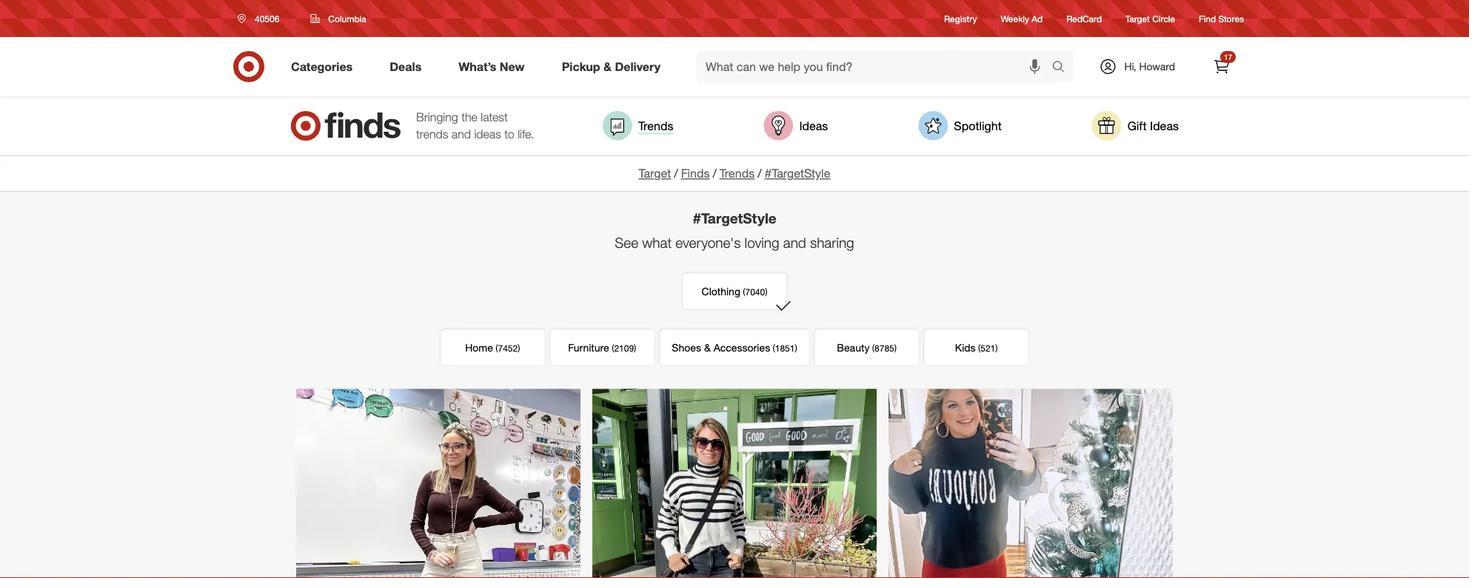 Task type: locate. For each thing, give the bounding box(es) containing it.
&
[[603, 59, 612, 74], [704, 341, 711, 354]]

7040
[[745, 286, 765, 297]]

( inside beauty ( 8785 )
[[872, 343, 875, 354]]

#targetstyle link
[[765, 166, 830, 181]]

( for kids
[[978, 343, 980, 354]]

and
[[452, 127, 471, 141], [783, 234, 806, 251]]

ideas
[[799, 119, 828, 133], [1150, 119, 1179, 133]]

redcard link
[[1066, 12, 1102, 25]]

pickup
[[562, 59, 600, 74]]

and down the
[[452, 127, 471, 141]]

trends up target link
[[638, 119, 673, 133]]

search button
[[1045, 50, 1081, 86]]

) inside clothing ( 7040 )
[[765, 286, 767, 297]]

1851
[[775, 343, 795, 354]]

weekly ad
[[1001, 13, 1043, 24]]

)
[[765, 286, 767, 297], [518, 343, 520, 354], [634, 343, 636, 354], [795, 343, 797, 354], [894, 343, 897, 354], [995, 343, 998, 354]]

2 / from the left
[[713, 166, 717, 181]]

kids
[[955, 341, 976, 354]]

( right beauty
[[872, 343, 875, 354]]

) right clothing
[[765, 286, 767, 297]]

shoes & accessories ( 1851 )
[[672, 341, 797, 354]]

what's
[[459, 59, 496, 74]]

521
[[980, 343, 995, 354]]

) right home
[[518, 343, 520, 354]]

) right kids in the right of the page
[[995, 343, 998, 354]]

and for trends
[[452, 127, 471, 141]]

target left finds
[[639, 166, 671, 181]]

(
[[743, 286, 745, 297], [496, 343, 498, 354], [612, 343, 614, 354], [773, 343, 775, 354], [872, 343, 875, 354], [978, 343, 980, 354]]

( right clothing
[[743, 286, 745, 297]]

0 vertical spatial trends
[[638, 119, 673, 133]]

1 horizontal spatial and
[[783, 234, 806, 251]]

1 horizontal spatial &
[[704, 341, 711, 354]]

1 vertical spatial &
[[704, 341, 711, 354]]

2 ideas from the left
[[1150, 119, 1179, 133]]

0 horizontal spatial target
[[639, 166, 671, 181]]

& for accessories
[[704, 341, 711, 354]]

( right home
[[496, 343, 498, 354]]

& right the 'pickup'
[[603, 59, 612, 74]]

hi, howard
[[1124, 60, 1175, 73]]

ideas right gift
[[1150, 119, 1179, 133]]

life.
[[518, 127, 534, 141]]

and inside bringing the latest trends and ideas to life.
[[452, 127, 471, 141]]

& for delivery
[[603, 59, 612, 74]]

columbia button
[[301, 5, 376, 32]]

trends link right finds
[[719, 166, 755, 181]]

( inside kids ( 521 )
[[978, 343, 980, 354]]

1 horizontal spatial trends link
[[719, 166, 755, 181]]

( inside furniture ( 2109 )
[[612, 343, 614, 354]]

0 horizontal spatial ideas
[[799, 119, 828, 133]]

) for clothing
[[765, 286, 767, 297]]

find stores link
[[1199, 12, 1244, 25]]

user image by @houseofkoenig image
[[592, 389, 877, 578]]

7452
[[498, 343, 518, 354]]

target for target / finds / trends / #targetstyle
[[639, 166, 671, 181]]

( inside clothing ( 7040 )
[[743, 286, 745, 297]]

#targetstyle up see what everyone's loving and sharing
[[693, 209, 776, 226]]

0 horizontal spatial &
[[603, 59, 612, 74]]

1 ideas from the left
[[799, 119, 828, 133]]

0 horizontal spatial and
[[452, 127, 471, 141]]

and right loving on the right top of the page
[[783, 234, 806, 251]]

spotlight link
[[918, 111, 1002, 141]]

) inside beauty ( 8785 )
[[894, 343, 897, 354]]

and for loving
[[783, 234, 806, 251]]

clothing ( 7040 )
[[702, 285, 767, 298]]

) right accessories
[[795, 343, 797, 354]]

0 vertical spatial trends link
[[603, 111, 673, 141]]

trends link
[[603, 111, 673, 141], [719, 166, 755, 181]]

howard
[[1139, 60, 1175, 73]]

#targetstyle
[[765, 166, 830, 181], [693, 209, 776, 226]]

new
[[500, 59, 525, 74]]

gift ideas
[[1127, 119, 1179, 133]]

beauty ( 8785 )
[[837, 341, 897, 354]]

trends link up target link
[[603, 111, 673, 141]]

weekly
[[1001, 13, 1029, 24]]

1 vertical spatial and
[[783, 234, 806, 251]]

what's new
[[459, 59, 525, 74]]

target inside target circle link
[[1125, 13, 1150, 24]]

delivery
[[615, 59, 660, 74]]

bringing the latest trends and ideas to life.
[[416, 110, 534, 141]]

shoes
[[672, 341, 701, 354]]

8785
[[875, 343, 894, 354]]

( inside home ( 7452 )
[[496, 343, 498, 354]]

0 vertical spatial and
[[452, 127, 471, 141]]

) for home
[[518, 343, 520, 354]]

/ left finds link
[[674, 166, 678, 181]]

) right furniture
[[634, 343, 636, 354]]

0 vertical spatial &
[[603, 59, 612, 74]]

( for home
[[496, 343, 498, 354]]

trends right finds
[[719, 166, 755, 181]]

1 / from the left
[[674, 166, 678, 181]]

user image by @sheshe830 image
[[889, 389, 1173, 578]]

/
[[674, 166, 678, 181], [713, 166, 717, 181], [758, 166, 762, 181]]

target left the 'circle'
[[1125, 13, 1150, 24]]

/ right finds link
[[713, 166, 717, 181]]

0 vertical spatial target
[[1125, 13, 1150, 24]]

0 horizontal spatial /
[[674, 166, 678, 181]]

1 horizontal spatial trends
[[719, 166, 755, 181]]

) inside kids ( 521 )
[[995, 343, 998, 354]]

see
[[615, 234, 638, 251]]

1 vertical spatial trends link
[[719, 166, 755, 181]]

( right kids in the right of the page
[[978, 343, 980, 354]]

2 horizontal spatial /
[[758, 166, 762, 181]]

( for beauty
[[872, 343, 875, 354]]

trends
[[638, 119, 673, 133], [719, 166, 755, 181]]

home ( 7452 )
[[465, 341, 520, 354]]

1 horizontal spatial ideas
[[1150, 119, 1179, 133]]

target
[[1125, 13, 1150, 24], [639, 166, 671, 181]]

search
[[1045, 61, 1081, 75]]

1 horizontal spatial /
[[713, 166, 717, 181]]

1 vertical spatial target
[[639, 166, 671, 181]]

#targetstyle down ideas link at the top right of the page
[[765, 166, 830, 181]]

/ left #targetstyle link
[[758, 166, 762, 181]]

see what everyone's loving and sharing
[[615, 234, 854, 251]]

weekly ad link
[[1001, 12, 1043, 25]]

( right furniture
[[612, 343, 614, 354]]

( right accessories
[[773, 343, 775, 354]]

deals link
[[377, 50, 440, 83]]

1 horizontal spatial target
[[1125, 13, 1150, 24]]

) right beauty
[[894, 343, 897, 354]]

) inside furniture ( 2109 )
[[634, 343, 636, 354]]

) inside home ( 7452 )
[[518, 343, 520, 354]]

1 vertical spatial trends
[[719, 166, 755, 181]]

0 horizontal spatial trends
[[638, 119, 673, 133]]

& right shoes
[[704, 341, 711, 354]]

everyone's
[[676, 234, 741, 251]]

target for target circle
[[1125, 13, 1150, 24]]

ideas up #targetstyle link
[[799, 119, 828, 133]]



Task type: vqa. For each thing, say whether or not it's contained in the screenshot.
the you related to Holiday Present Cat Playhouse Scratcher - Wondershop™
no



Task type: describe. For each thing, give the bounding box(es) containing it.
find stores
[[1199, 13, 1244, 24]]

17 link
[[1205, 50, 1238, 83]]

bringing
[[416, 110, 458, 125]]

registry
[[944, 13, 977, 24]]

gift ideas link
[[1092, 111, 1179, 141]]

categories link
[[278, 50, 371, 83]]

( for furniture
[[612, 343, 614, 354]]

0 vertical spatial #targetstyle
[[765, 166, 830, 181]]

what
[[642, 234, 672, 251]]

target circle link
[[1125, 12, 1175, 25]]

latest
[[481, 110, 508, 125]]

hi,
[[1124, 60, 1136, 73]]

redcard
[[1066, 13, 1102, 24]]

trends
[[416, 127, 448, 141]]

17
[[1224, 52, 1232, 61]]

finds link
[[681, 166, 710, 181]]

circle
[[1152, 13, 1175, 24]]

) for beauty
[[894, 343, 897, 354]]

2109
[[614, 343, 634, 354]]

ad
[[1032, 13, 1043, 24]]

beauty
[[837, 341, 870, 354]]

trends inside 'link'
[[638, 119, 673, 133]]

furniture ( 2109 )
[[568, 341, 636, 354]]

to
[[504, 127, 514, 141]]

) for kids
[[995, 343, 998, 354]]

home
[[465, 341, 493, 354]]

stores
[[1218, 13, 1244, 24]]

gift
[[1127, 119, 1147, 133]]

1 vertical spatial #targetstyle
[[693, 209, 776, 226]]

find
[[1199, 13, 1216, 24]]

pickup & delivery
[[562, 59, 660, 74]]

kids ( 521 )
[[955, 341, 998, 354]]

what's new link
[[446, 50, 543, 83]]

furniture
[[568, 341, 609, 354]]

What can we help you find? suggestions appear below search field
[[697, 50, 1055, 83]]

ideas
[[474, 127, 501, 141]]

user image by @teachingwithmrsclark image
[[296, 389, 581, 578]]

( for clothing
[[743, 286, 745, 297]]

categories
[[291, 59, 353, 74]]

) inside shoes & accessories ( 1851 )
[[795, 343, 797, 354]]

0 horizontal spatial trends link
[[603, 111, 673, 141]]

finds
[[681, 166, 710, 181]]

deals
[[390, 59, 421, 74]]

sharing
[[810, 234, 854, 251]]

target link
[[639, 166, 671, 181]]

( inside shoes & accessories ( 1851 )
[[773, 343, 775, 354]]

) for furniture
[[634, 343, 636, 354]]

40506 button
[[228, 5, 295, 32]]

spotlight
[[954, 119, 1002, 133]]

40506
[[255, 13, 279, 24]]

clothing
[[702, 285, 740, 298]]

target circle
[[1125, 13, 1175, 24]]

ideas link
[[764, 111, 828, 141]]

accessories
[[714, 341, 770, 354]]

target / finds / trends / #targetstyle
[[639, 166, 830, 181]]

loving
[[745, 234, 779, 251]]

the
[[461, 110, 477, 125]]

columbia
[[328, 13, 366, 24]]

target finds image
[[290, 111, 401, 141]]

3 / from the left
[[758, 166, 762, 181]]

registry link
[[944, 12, 977, 25]]

pickup & delivery link
[[549, 50, 679, 83]]



